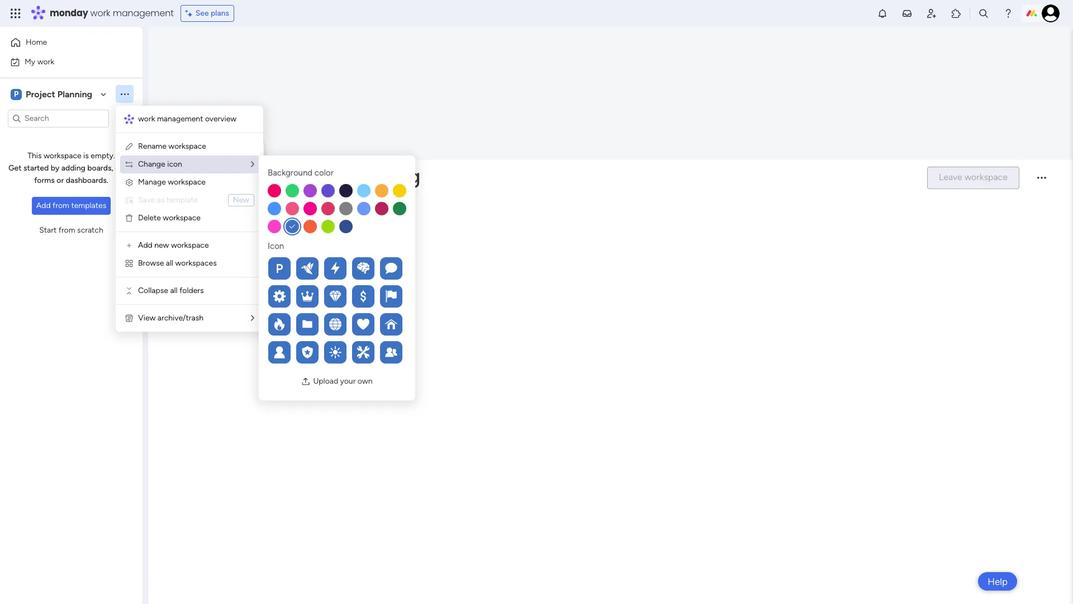 Task type: vqa. For each thing, say whether or not it's contained in the screenshot.
+ 4 for Email marketing
no



Task type: describe. For each thing, give the bounding box(es) containing it.
menu containing work management overview
[[116, 106, 263, 332]]

folders
[[180, 286, 204, 295]]

change icon
[[138, 159, 182, 169]]

start from scratch button
[[35, 221, 108, 239]]

1 vertical spatial project
[[279, 164, 339, 189]]

manage workspace image
[[125, 178, 134, 187]]

home
[[26, 37, 47, 47]]

home button
[[7, 34, 120, 51]]

workspace image
[[11, 88, 22, 100]]

members
[[283, 231, 320, 241]]

0 horizontal spatial add from templates button
[[32, 197, 111, 215]]

manage workspace
[[138, 177, 206, 187]]

scratch
[[77, 225, 103, 235]]

p inside workspace 'icon'
[[14, 89, 19, 99]]

list arrow image for change icon
[[251, 161, 254, 168]]

see
[[196, 8, 209, 18]]

have
[[230, 262, 251, 274]]

0
[[253, 262, 260, 274]]

overview
[[205, 114, 237, 124]]

in
[[296, 262, 304, 274]]

view archive/trash
[[138, 313, 204, 323]]

change icon image
[[125, 160, 134, 169]]

search everything image
[[979, 8, 990, 19]]

work for monday
[[90, 7, 110, 20]]

template
[[167, 195, 198, 205]]

workspace for rename
[[169, 142, 206, 151]]

delete workspace image
[[125, 214, 134, 223]]

view archive/trash image
[[125, 314, 134, 323]]

new
[[233, 195, 249, 205]]

james peterson image
[[1043, 4, 1060, 22]]

all for browse
[[166, 258, 173, 268]]

work for my
[[37, 57, 54, 66]]

apps image
[[951, 8, 963, 19]]

rename workspace
[[138, 142, 206, 151]]

browse all workspaces image
[[125, 259, 134, 268]]

0 vertical spatial from
[[53, 201, 69, 210]]

project planning inside workspace selection element
[[26, 89, 92, 99]]

0 vertical spatial boards
[[242, 231, 269, 241]]

icon
[[268, 241, 284, 251]]

templates for the add from templates "button" to the bottom
[[259, 291, 299, 301]]

or
[[57, 176, 64, 185]]

change
[[138, 159, 165, 169]]

1 horizontal spatial p
[[276, 261, 283, 276]]

my work button
[[7, 53, 120, 71]]

2 vertical spatial from
[[238, 291, 257, 301]]

add up start
[[36, 201, 51, 210]]

add workspace description
[[278, 191, 374, 201]]

archive/trash
[[158, 313, 204, 323]]

work management overview
[[138, 114, 237, 124]]

see plans
[[196, 8, 229, 18]]

service icon image
[[125, 196, 134, 205]]

delete workspace
[[138, 213, 201, 223]]

upload your own
[[313, 376, 373, 386]]

1 horizontal spatial planning
[[344, 164, 421, 189]]

manage
[[138, 177, 166, 187]]

my work
[[25, 57, 54, 66]]

background
[[268, 168, 313, 178]]

plans
[[211, 8, 229, 18]]

workspace for add
[[294, 191, 332, 201]]

0 vertical spatial management
[[113, 7, 174, 20]]

upload your own button
[[297, 373, 377, 390]]

0 horizontal spatial add from templates
[[36, 201, 106, 210]]

1 horizontal spatial project planning
[[279, 164, 421, 189]]

as
[[157, 195, 165, 205]]

this
[[306, 262, 323, 274]]

view
[[138, 313, 156, 323]]

permissions
[[333, 231, 381, 241]]

forms
[[34, 176, 55, 185]]

color
[[315, 168, 334, 178]]



Task type: locate. For each thing, give the bounding box(es) containing it.
background color
[[268, 168, 334, 178]]

1 vertical spatial work
[[37, 57, 54, 66]]

add from templates button up 'start from scratch'
[[32, 197, 111, 215]]

inbox image
[[902, 8, 913, 19]]

0 vertical spatial project
[[26, 89, 55, 99]]

add down background
[[278, 191, 292, 201]]

planning inside workspace selection element
[[57, 89, 92, 99]]

1 list arrow image from the top
[[251, 161, 254, 168]]

1 vertical spatial boards
[[262, 262, 293, 274]]

workspace for this
[[44, 151, 81, 161]]

0 horizontal spatial planning
[[57, 89, 92, 99]]

0 vertical spatial add from templates
[[36, 201, 106, 210]]

this workspace is empty. get started by adding boards, docs, forms or dashboards.
[[8, 151, 134, 185]]

1 vertical spatial planning
[[344, 164, 421, 189]]

0 vertical spatial planning
[[57, 89, 92, 99]]

1 vertical spatial project planning
[[279, 164, 421, 189]]

planning up search in workspace field
[[57, 89, 92, 99]]

help
[[988, 576, 1008, 587]]

1 horizontal spatial templates
[[259, 291, 299, 301]]

icon
[[167, 159, 182, 169]]

0 vertical spatial project planning
[[26, 89, 92, 99]]

list arrow image for view archive/trash
[[251, 314, 254, 322]]

list arrow image down 0
[[251, 314, 254, 322]]

add from templates button down 0
[[210, 285, 308, 307]]

0 horizontal spatial project
[[26, 89, 55, 99]]

templates for leftmost the add from templates "button"
[[71, 201, 106, 210]]

rename
[[138, 142, 167, 151]]

all down add new workspace
[[166, 258, 173, 268]]

menu
[[116, 106, 263, 332]]

project planning
[[26, 89, 92, 99], [279, 164, 421, 189]]

workspace
[[169, 142, 206, 151], [44, 151, 81, 161], [168, 177, 206, 187], [294, 191, 332, 201], [163, 213, 201, 223], [171, 241, 209, 250], [325, 262, 374, 274]]

0 vertical spatial list arrow image
[[251, 161, 254, 168]]

1 horizontal spatial project
[[279, 164, 339, 189]]

collapse all folders
[[138, 286, 204, 295]]

from down have
[[238, 291, 257, 301]]

1 vertical spatial list arrow image
[[251, 314, 254, 322]]

help button
[[979, 572, 1018, 591]]

work right monday on the top
[[90, 7, 110, 20]]

start from scratch
[[39, 225, 103, 235]]

add from templates down 0
[[219, 291, 299, 301]]

see plans button
[[180, 5, 234, 22]]

all for collapse
[[170, 286, 178, 295]]

work
[[90, 7, 110, 20], [37, 57, 54, 66], [138, 114, 155, 124]]

0 horizontal spatial templates
[[71, 201, 106, 210]]

from right start
[[59, 225, 75, 235]]

photo icon image
[[302, 377, 311, 386]]

workspace up by
[[44, 151, 81, 161]]

templates up scratch
[[71, 201, 106, 210]]

empty.
[[91, 151, 115, 161]]

save as template
[[138, 195, 198, 205]]

0 horizontal spatial p
[[14, 89, 19, 99]]

add down you
[[219, 291, 236, 301]]

project inside workspace selection element
[[26, 89, 55, 99]]

1 vertical spatial p
[[276, 261, 283, 276]]

1 vertical spatial from
[[59, 225, 75, 235]]

list arrow image
[[251, 161, 254, 168], [251, 314, 254, 322]]

collapse all folders image
[[125, 286, 134, 295]]

my
[[25, 57, 35, 66]]

management inside menu
[[157, 114, 203, 124]]

add from templates up 'start from scratch'
[[36, 201, 106, 210]]

1 vertical spatial templates
[[259, 291, 299, 301]]

0 vertical spatial add from templates button
[[32, 197, 111, 215]]

new
[[154, 241, 169, 250]]

work inside button
[[37, 57, 54, 66]]

monday work management
[[50, 7, 174, 20]]

templates
[[71, 201, 106, 210], [259, 291, 299, 301]]

from
[[53, 201, 69, 210], [59, 225, 75, 235], [238, 291, 257, 301]]

0 vertical spatial work
[[90, 7, 110, 20]]

1 horizontal spatial add from templates button
[[210, 285, 308, 307]]

monday
[[50, 7, 88, 20]]

workspace for delete
[[163, 213, 201, 223]]

docs,
[[115, 163, 134, 173]]

workspace options image
[[119, 89, 130, 100]]

select product image
[[10, 8, 21, 19]]

v2 ellipsis image
[[1038, 177, 1047, 186]]

is
[[83, 151, 89, 161]]

planning
[[57, 89, 92, 99], [344, 164, 421, 189]]

workspace selection element
[[11, 88, 94, 101]]

workspace up template
[[168, 177, 206, 187]]

recent boards
[[211, 231, 269, 241]]

menu item
[[125, 194, 254, 207]]

2 list arrow image from the top
[[251, 314, 254, 322]]

dashboards.
[[66, 176, 108, 185]]

workspaces
[[175, 258, 217, 268]]

by
[[51, 163, 59, 173]]

planning up description
[[344, 164, 421, 189]]

boards,
[[87, 163, 113, 173]]

1 vertical spatial all
[[170, 286, 178, 295]]

notifications image
[[878, 8, 889, 19]]

own
[[358, 376, 373, 386]]

1 horizontal spatial work
[[90, 7, 110, 20]]

1 horizontal spatial add from templates
[[219, 291, 299, 301]]

all
[[166, 258, 173, 268], [170, 286, 178, 295]]

collapse
[[138, 286, 168, 295]]

0 vertical spatial all
[[166, 258, 173, 268]]

project up 'add workspace description'
[[279, 164, 339, 189]]

add right add new workspace icon
[[138, 241, 153, 250]]

help image
[[1003, 8, 1015, 19]]

0 vertical spatial templates
[[71, 201, 106, 210]]

project planning up search in workspace field
[[26, 89, 92, 99]]

workspace inside this workspace is empty. get started by adding boards, docs, forms or dashboards.
[[44, 151, 81, 161]]

boards
[[242, 231, 269, 241], [262, 262, 293, 274]]

1 vertical spatial add from templates button
[[210, 285, 308, 307]]

rename workspace image
[[125, 142, 134, 151]]

project right workspace 'icon'
[[26, 89, 55, 99]]

0 horizontal spatial project planning
[[26, 89, 92, 99]]

1 vertical spatial management
[[157, 114, 203, 124]]

start
[[39, 225, 57, 235]]

you have 0 boards in this workspace
[[210, 262, 374, 274]]

workspace for manage
[[168, 177, 206, 187]]

workspace up icon
[[169, 142, 206, 151]]

work right my
[[37, 57, 54, 66]]

2 horizontal spatial work
[[138, 114, 155, 124]]

workspace down permissions
[[325, 262, 374, 274]]

workspace down color
[[294, 191, 332, 201]]

work up rename
[[138, 114, 155, 124]]

0 vertical spatial p
[[14, 89, 19, 99]]

all left folders
[[170, 286, 178, 295]]

project
[[26, 89, 55, 99], [279, 164, 339, 189]]

delete
[[138, 213, 161, 223]]

browse
[[138, 258, 164, 268]]

workspace up workspaces
[[171, 241, 209, 250]]

1 vertical spatial add from templates
[[219, 291, 299, 301]]

get
[[8, 163, 22, 173]]

2 vertical spatial work
[[138, 114, 155, 124]]

from inside button
[[59, 225, 75, 235]]

your
[[340, 376, 356, 386]]

templates down you have 0 boards in this workspace
[[259, 291, 299, 301]]

add inside menu
[[138, 241, 153, 250]]

Project Planning field
[[276, 164, 918, 189]]

adding
[[61, 163, 85, 173]]

project planning up description
[[279, 164, 421, 189]]

this
[[28, 151, 42, 161]]

add
[[278, 191, 292, 201], [36, 201, 51, 210], [138, 241, 153, 250], [219, 291, 236, 301]]

add from templates button
[[32, 197, 111, 215], [210, 285, 308, 307]]

upload
[[313, 376, 338, 386]]

recent
[[211, 231, 239, 241]]

add new workspace
[[138, 241, 209, 250]]

browse all workspaces
[[138, 258, 217, 268]]

boards right 0
[[262, 262, 293, 274]]

from down 'or'
[[53, 201, 69, 210]]

p
[[14, 89, 19, 99], [276, 261, 283, 276]]

add from templates
[[36, 201, 106, 210], [219, 291, 299, 301]]

management
[[113, 7, 174, 20], [157, 114, 203, 124]]

Search in workspace field
[[23, 112, 93, 125]]

save
[[138, 195, 155, 205]]

menu item containing save as template
[[125, 194, 254, 207]]

workspace down template
[[163, 213, 201, 223]]

description
[[334, 191, 374, 201]]

started
[[24, 163, 49, 173]]

add new workspace image
[[125, 241, 134, 250]]

boards right recent
[[242, 231, 269, 241]]

invite members image
[[927, 8, 938, 19]]

you
[[210, 262, 227, 274]]

list arrow image left background
[[251, 161, 254, 168]]

0 horizontal spatial work
[[37, 57, 54, 66]]



